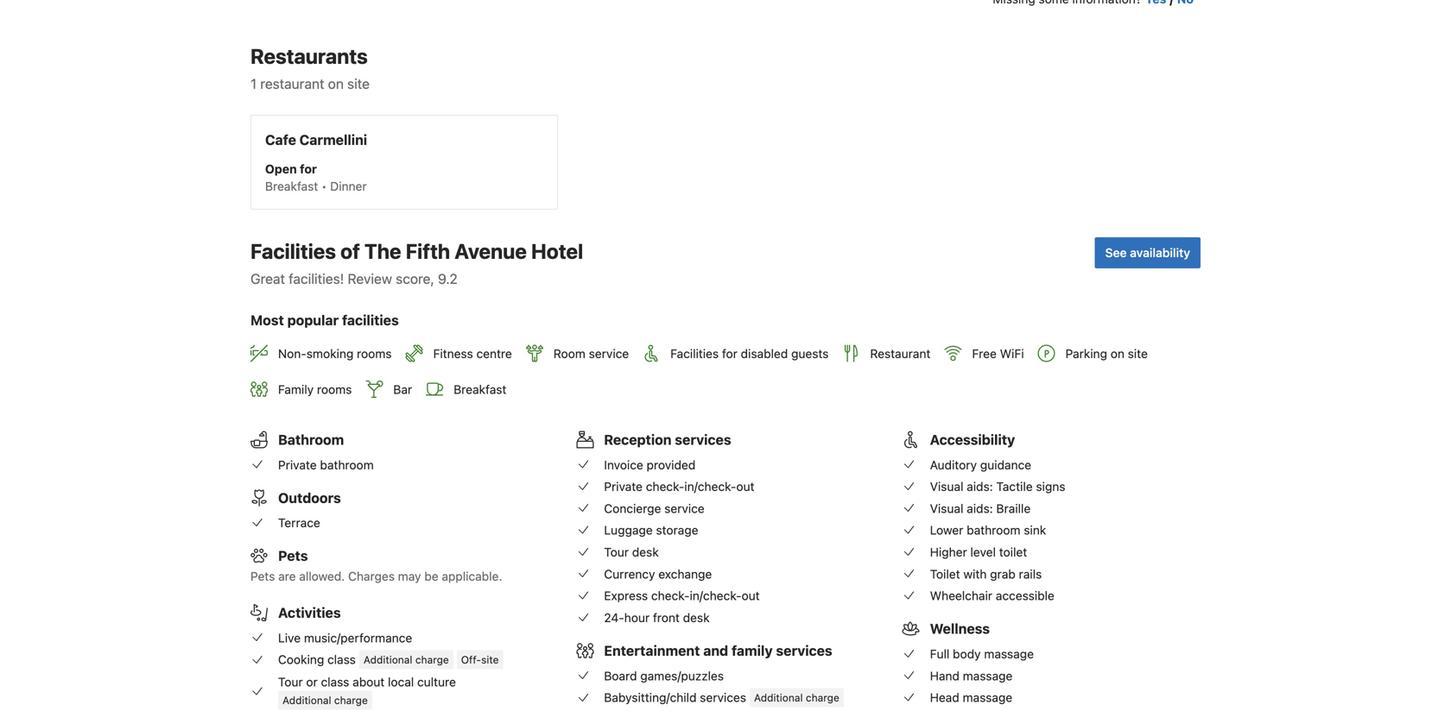 Task type: describe. For each thing, give the bounding box(es) containing it.
wheelchair
[[930, 589, 993, 603]]

in/check- for express check-in/check-out
[[690, 589, 742, 603]]

cooking
[[278, 653, 324, 667]]

live
[[278, 631, 301, 646]]

pets for pets are allowed. charges may be applicable.
[[251, 570, 275, 584]]

massage for head massage
[[963, 691, 1013, 705]]

24-
[[604, 611, 624, 625]]

babysitting/child services additional charge
[[604, 691, 840, 705]]

1 vertical spatial rooms
[[317, 383, 352, 397]]

private for private check-in/check-out
[[604, 480, 643, 494]]

2 horizontal spatial site
[[1128, 347, 1148, 361]]

head massage
[[930, 691, 1013, 705]]

tour or class about local culture additional charge
[[278, 676, 456, 707]]

0 vertical spatial desk
[[632, 546, 659, 560]]

9.2
[[438, 271, 458, 287]]

cafe carmellini
[[265, 132, 367, 148]]

braille
[[996, 502, 1031, 516]]

visual for visual aids: braille
[[930, 502, 964, 516]]

with
[[964, 567, 987, 582]]

•
[[321, 179, 327, 193]]

grab
[[990, 567, 1016, 582]]

avenue
[[455, 239, 527, 263]]

outdoors
[[278, 490, 341, 506]]

local
[[388, 676, 414, 690]]

pets are allowed. charges may be applicable.
[[251, 570, 502, 584]]

non-smoking rooms
[[278, 347, 392, 361]]

bathroom for lower
[[967, 524, 1021, 538]]

24-hour front desk
[[604, 611, 710, 625]]

of
[[340, 239, 360, 263]]

off-
[[461, 654, 481, 666]]

board
[[604, 669, 637, 684]]

may
[[398, 570, 421, 584]]

be
[[424, 570, 438, 584]]

out for express check-in/check-out
[[742, 589, 760, 603]]

restaurants
[[251, 44, 368, 68]]

accessibility
[[930, 432, 1015, 448]]

and
[[703, 643, 728, 659]]

signs
[[1036, 480, 1066, 494]]

room
[[554, 347, 586, 361]]

higher
[[930, 546, 967, 560]]

express check-in/check-out
[[604, 589, 760, 603]]

open
[[265, 162, 297, 176]]

visual aids: braille
[[930, 502, 1031, 516]]

rails
[[1019, 567, 1042, 582]]

1 vertical spatial on
[[1111, 347, 1125, 361]]

about
[[353, 676, 385, 690]]

cafe
[[265, 132, 296, 148]]

aids: for braille
[[967, 502, 993, 516]]

bathroom
[[278, 432, 344, 448]]

auditory
[[930, 458, 977, 472]]

popular
[[287, 312, 339, 329]]

disabled
[[741, 347, 788, 361]]

private for private bathroom
[[278, 458, 317, 472]]

free wifi
[[972, 347, 1024, 361]]

charge inside tour or class about local culture additional charge
[[334, 695, 368, 707]]

smoking
[[307, 347, 354, 361]]

centre
[[476, 347, 512, 361]]

terrace
[[278, 516, 320, 530]]

storage
[[656, 524, 698, 538]]

reception
[[604, 432, 672, 448]]

currency exchange
[[604, 567, 712, 582]]

most popular facilities
[[251, 312, 399, 329]]

non-
[[278, 347, 307, 361]]

invoice provided
[[604, 458, 696, 472]]

0 vertical spatial massage
[[984, 647, 1034, 662]]

charges
[[348, 570, 395, 584]]

games/puzzles
[[640, 669, 724, 684]]

massage for hand massage
[[963, 669, 1013, 684]]

tour for tour desk
[[604, 546, 629, 560]]

1 horizontal spatial site
[[481, 654, 499, 666]]

invoice
[[604, 458, 643, 472]]

site inside restaurants 1 restaurant on site
[[347, 75, 370, 92]]

1 horizontal spatial desk
[[683, 611, 710, 625]]

exchange
[[658, 567, 712, 582]]

reception services
[[604, 432, 731, 448]]

lower bathroom sink
[[930, 524, 1046, 538]]

tour desk
[[604, 546, 659, 560]]

open for breakfast • dinner
[[265, 162, 367, 193]]

free
[[972, 347, 997, 361]]

accessible
[[996, 589, 1055, 603]]

toilet
[[999, 546, 1027, 560]]

tactile
[[996, 480, 1033, 494]]

dinner
[[330, 179, 367, 193]]

1
[[251, 75, 257, 92]]

out for private check-in/check-out
[[736, 480, 755, 494]]

hour
[[624, 611, 650, 625]]

check- for express
[[651, 589, 690, 603]]

hand massage
[[930, 669, 1013, 684]]

1 horizontal spatial rooms
[[357, 347, 392, 361]]

applicable.
[[442, 570, 502, 584]]

bar
[[393, 383, 412, 397]]

bathroom for private
[[320, 458, 374, 472]]

family rooms
[[278, 383, 352, 397]]

room service
[[554, 347, 629, 361]]

charge for class
[[415, 654, 449, 666]]

in/check- for private check-in/check-out
[[684, 480, 736, 494]]

pets for pets
[[278, 548, 308, 565]]

facilities for for
[[671, 347, 719, 361]]

private bathroom
[[278, 458, 374, 472]]

carmellini
[[299, 132, 367, 148]]

toilet with grab rails
[[930, 567, 1042, 582]]



Task type: locate. For each thing, give the bounding box(es) containing it.
0 vertical spatial for
[[300, 162, 317, 176]]

pets
[[278, 548, 308, 565], [251, 570, 275, 584]]

tour for tour or class about local culture additional charge
[[278, 676, 303, 690]]

on
[[328, 75, 344, 92], [1111, 347, 1125, 361]]

0 vertical spatial service
[[589, 347, 629, 361]]

1 vertical spatial pets
[[251, 570, 275, 584]]

0 vertical spatial facilities
[[251, 239, 336, 263]]

out
[[736, 480, 755, 494], [742, 589, 760, 603]]

body
[[953, 647, 981, 662]]

facilities of the fifth avenue hotel great facilities! review score, 9.2
[[251, 239, 583, 287]]

services up provided
[[675, 432, 731, 448]]

check- down provided
[[646, 480, 684, 494]]

class down live music/performance
[[327, 653, 356, 667]]

0 vertical spatial out
[[736, 480, 755, 494]]

service
[[589, 347, 629, 361], [664, 502, 705, 516]]

concierge
[[604, 502, 661, 516]]

visual
[[930, 480, 964, 494], [930, 502, 964, 516]]

wifi
[[1000, 347, 1024, 361]]

family
[[732, 643, 773, 659]]

0 horizontal spatial for
[[300, 162, 317, 176]]

tour inside tour or class about local culture additional charge
[[278, 676, 303, 690]]

0 vertical spatial bathroom
[[320, 458, 374, 472]]

2 vertical spatial services
[[700, 691, 746, 705]]

visual up lower
[[930, 502, 964, 516]]

0 horizontal spatial rooms
[[317, 383, 352, 397]]

entertainment
[[604, 643, 700, 659]]

additional inside babysitting/child services additional charge
[[754, 692, 803, 704]]

lower
[[930, 524, 964, 538]]

check- for private
[[646, 480, 684, 494]]

0 vertical spatial breakfast
[[265, 179, 318, 193]]

0 vertical spatial visual
[[930, 480, 964, 494]]

0 vertical spatial check-
[[646, 480, 684, 494]]

1 vertical spatial visual
[[930, 502, 964, 516]]

live music/performance
[[278, 631, 412, 646]]

higher level toilet
[[930, 546, 1027, 560]]

breakfast down open
[[265, 179, 318, 193]]

head
[[930, 691, 960, 705]]

bathroom up level
[[967, 524, 1021, 538]]

service for room service
[[589, 347, 629, 361]]

2 visual from the top
[[930, 502, 964, 516]]

currency
[[604, 567, 655, 582]]

site down applicable.
[[481, 654, 499, 666]]

0 horizontal spatial bathroom
[[320, 458, 374, 472]]

fifth
[[406, 239, 450, 263]]

1 vertical spatial facilities
[[671, 347, 719, 361]]

1 horizontal spatial service
[[664, 502, 705, 516]]

0 horizontal spatial pets
[[251, 570, 275, 584]]

0 vertical spatial aids:
[[967, 480, 993, 494]]

0 horizontal spatial service
[[589, 347, 629, 361]]

0 vertical spatial tour
[[604, 546, 629, 560]]

2 aids: from the top
[[967, 502, 993, 516]]

private
[[278, 458, 317, 472], [604, 480, 643, 494]]

0 vertical spatial in/check-
[[684, 480, 736, 494]]

facilities for of
[[251, 239, 336, 263]]

bathroom
[[320, 458, 374, 472], [967, 524, 1021, 538]]

for inside open for breakfast • dinner
[[300, 162, 317, 176]]

2 horizontal spatial charge
[[806, 692, 840, 704]]

0 horizontal spatial desk
[[632, 546, 659, 560]]

service right "room"
[[589, 347, 629, 361]]

parking
[[1066, 347, 1107, 361]]

board games/puzzles
[[604, 669, 724, 684]]

concierge service
[[604, 502, 705, 516]]

facilities
[[251, 239, 336, 263], [671, 347, 719, 361]]

on down restaurants
[[328, 75, 344, 92]]

rooms
[[357, 347, 392, 361], [317, 383, 352, 397]]

1 vertical spatial tour
[[278, 676, 303, 690]]

are
[[278, 570, 296, 584]]

check- up front
[[651, 589, 690, 603]]

charge for services
[[806, 692, 840, 704]]

aids: up visual aids: braille
[[967, 480, 993, 494]]

1 vertical spatial class
[[321, 676, 349, 690]]

restaurants 1 restaurant on site
[[251, 44, 370, 92]]

facilities up facilities!
[[251, 239, 336, 263]]

luggage
[[604, 524, 653, 538]]

class inside tour or class about local culture additional charge
[[321, 676, 349, 690]]

tour
[[604, 546, 629, 560], [278, 676, 303, 690]]

level
[[970, 546, 996, 560]]

0 vertical spatial site
[[347, 75, 370, 92]]

pets left are
[[251, 570, 275, 584]]

guests
[[791, 347, 829, 361]]

1 vertical spatial check-
[[651, 589, 690, 603]]

visual down auditory
[[930, 480, 964, 494]]

0 vertical spatial on
[[328, 75, 344, 92]]

facilities for disabled guests
[[671, 347, 829, 361]]

tour left 'or'
[[278, 676, 303, 690]]

breakfast down fitness centre
[[454, 383, 507, 397]]

1 vertical spatial breakfast
[[454, 383, 507, 397]]

services right family
[[776, 643, 832, 659]]

most
[[251, 312, 284, 329]]

massage down hand massage in the right bottom of the page
[[963, 691, 1013, 705]]

pets up are
[[278, 548, 308, 565]]

see
[[1105, 246, 1127, 260]]

0 horizontal spatial tour
[[278, 676, 303, 690]]

0 vertical spatial services
[[675, 432, 731, 448]]

additional
[[364, 654, 412, 666], [754, 692, 803, 704], [282, 695, 331, 707]]

bathroom down bathroom
[[320, 458, 374, 472]]

rooms down facilities
[[357, 347, 392, 361]]

0 horizontal spatial on
[[328, 75, 344, 92]]

luggage storage
[[604, 524, 698, 538]]

services down games/puzzles
[[700, 691, 746, 705]]

additional inside cooking class additional charge
[[364, 654, 412, 666]]

1 vertical spatial site
[[1128, 347, 1148, 361]]

1 horizontal spatial private
[[604, 480, 643, 494]]

breakfast
[[265, 179, 318, 193], [454, 383, 507, 397]]

the
[[364, 239, 401, 263]]

0 horizontal spatial additional
[[282, 695, 331, 707]]

service for concierge service
[[664, 502, 705, 516]]

rooms down non-smoking rooms
[[317, 383, 352, 397]]

cooking class additional charge
[[278, 653, 449, 667]]

full body massage
[[930, 647, 1034, 662]]

full
[[930, 647, 950, 662]]

hotel
[[531, 239, 583, 263]]

visual for visual aids: tactile signs
[[930, 480, 964, 494]]

1 horizontal spatial facilities
[[671, 347, 719, 361]]

2 horizontal spatial additional
[[754, 692, 803, 704]]

express
[[604, 589, 648, 603]]

breakfast inside open for breakfast • dinner
[[265, 179, 318, 193]]

additional inside tour or class about local culture additional charge
[[282, 695, 331, 707]]

1 aids: from the top
[[967, 480, 993, 494]]

great
[[251, 271, 285, 287]]

1 vertical spatial for
[[722, 347, 738, 361]]

0 horizontal spatial private
[[278, 458, 317, 472]]

0 vertical spatial class
[[327, 653, 356, 667]]

private down invoice
[[604, 480, 643, 494]]

review
[[348, 271, 392, 287]]

massage down full body massage
[[963, 669, 1013, 684]]

facilities
[[342, 312, 399, 329]]

1 vertical spatial desk
[[683, 611, 710, 625]]

desk down the express check-in/check-out
[[683, 611, 710, 625]]

restaurant
[[260, 75, 324, 92]]

massage right the body
[[984, 647, 1034, 662]]

0 horizontal spatial breakfast
[[265, 179, 318, 193]]

additional down family
[[754, 692, 803, 704]]

additional down 'or'
[[282, 695, 331, 707]]

1 horizontal spatial additional
[[364, 654, 412, 666]]

availability
[[1130, 246, 1190, 260]]

desk
[[632, 546, 659, 560], [683, 611, 710, 625]]

services for babysitting/child services additional charge
[[700, 691, 746, 705]]

1 visual from the top
[[930, 480, 964, 494]]

1 vertical spatial private
[[604, 480, 643, 494]]

1 vertical spatial out
[[742, 589, 760, 603]]

additional up local
[[364, 654, 412, 666]]

0 horizontal spatial site
[[347, 75, 370, 92]]

service down the private check-in/check-out
[[664, 502, 705, 516]]

class right 'or'
[[321, 676, 349, 690]]

visual aids: tactile signs
[[930, 480, 1066, 494]]

1 horizontal spatial pets
[[278, 548, 308, 565]]

desk down luggage storage
[[632, 546, 659, 560]]

site down restaurants
[[347, 75, 370, 92]]

wellness
[[930, 621, 990, 638]]

on inside restaurants 1 restaurant on site
[[328, 75, 344, 92]]

private down bathroom
[[278, 458, 317, 472]]

site right parking in the right of the page
[[1128, 347, 1148, 361]]

in/check- down 'exchange'
[[690, 589, 742, 603]]

charge inside cooking class additional charge
[[415, 654, 449, 666]]

aids: for tactile
[[967, 480, 993, 494]]

services for reception services
[[675, 432, 731, 448]]

additional for class
[[364, 654, 412, 666]]

auditory guidance
[[930, 458, 1031, 472]]

additional for services
[[754, 692, 803, 704]]

aids: up 'lower bathroom sink'
[[967, 502, 993, 516]]

1 vertical spatial services
[[776, 643, 832, 659]]

1 horizontal spatial for
[[722, 347, 738, 361]]

1 horizontal spatial charge
[[415, 654, 449, 666]]

for for open
[[300, 162, 317, 176]]

0 horizontal spatial charge
[[334, 695, 368, 707]]

or
[[306, 676, 318, 690]]

1 horizontal spatial breakfast
[[454, 383, 507, 397]]

family
[[278, 383, 314, 397]]

music/performance
[[304, 631, 412, 646]]

in/check- down provided
[[684, 480, 736, 494]]

facilities inside facilities of the fifth avenue hotel great facilities! review score, 9.2
[[251, 239, 336, 263]]

restaurant
[[870, 347, 931, 361]]

entertainment and family services
[[604, 643, 832, 659]]

1 horizontal spatial on
[[1111, 347, 1125, 361]]

0 vertical spatial pets
[[278, 548, 308, 565]]

2 vertical spatial site
[[481, 654, 499, 666]]

charge
[[415, 654, 449, 666], [806, 692, 840, 704], [334, 695, 368, 707]]

0 horizontal spatial facilities
[[251, 239, 336, 263]]

see availability
[[1105, 246, 1190, 260]]

1 horizontal spatial bathroom
[[967, 524, 1021, 538]]

0 vertical spatial private
[[278, 458, 317, 472]]

for for facilities
[[722, 347, 738, 361]]

toilet
[[930, 567, 960, 582]]

1 vertical spatial bathroom
[[967, 524, 1021, 538]]

1 vertical spatial aids:
[[967, 502, 993, 516]]

for
[[300, 162, 317, 176], [722, 347, 738, 361]]

facilities!
[[289, 271, 344, 287]]

services
[[675, 432, 731, 448], [776, 643, 832, 659], [700, 691, 746, 705]]

charge inside babysitting/child services additional charge
[[806, 692, 840, 704]]

2 vertical spatial massage
[[963, 691, 1013, 705]]

culture
[[417, 676, 456, 690]]

for right open
[[300, 162, 317, 176]]

fitness centre
[[433, 347, 512, 361]]

facilities left disabled
[[671, 347, 719, 361]]

guidance
[[980, 458, 1031, 472]]

tour down luggage
[[604, 546, 629, 560]]

front
[[653, 611, 680, 625]]

in/check-
[[684, 480, 736, 494], [690, 589, 742, 603]]

score,
[[396, 271, 434, 287]]

1 vertical spatial massage
[[963, 669, 1013, 684]]

1 horizontal spatial tour
[[604, 546, 629, 560]]

1 vertical spatial in/check-
[[690, 589, 742, 603]]

for left disabled
[[722, 347, 738, 361]]

provided
[[647, 458, 696, 472]]

0 vertical spatial rooms
[[357, 347, 392, 361]]

on right parking in the right of the page
[[1111, 347, 1125, 361]]

1 vertical spatial service
[[664, 502, 705, 516]]



Task type: vqa. For each thing, say whether or not it's contained in the screenshot.
"you're"
no



